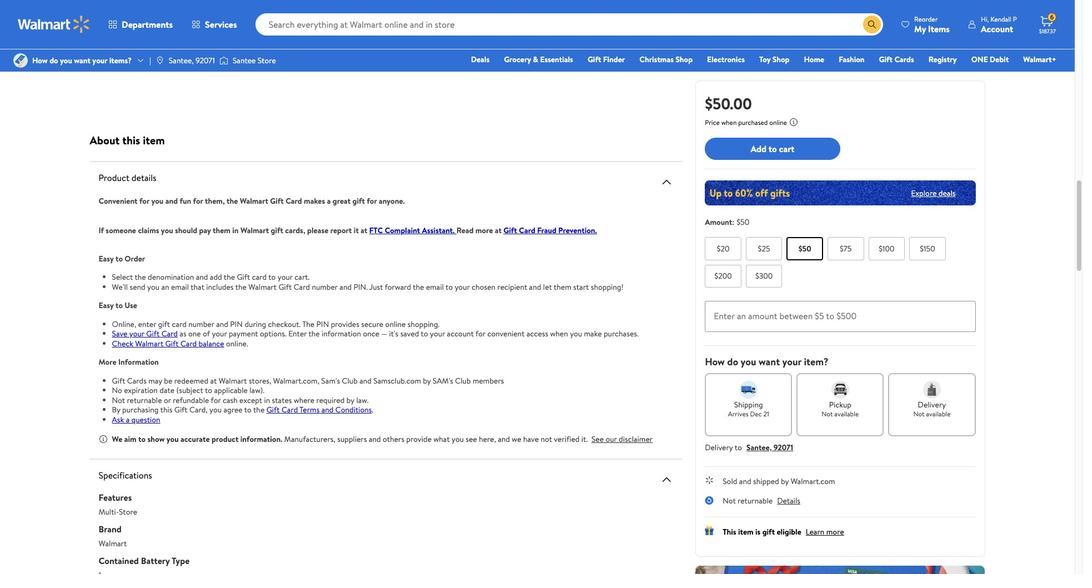 Task type: describe. For each thing, give the bounding box(es) containing it.
product group containing charitable $10 walmart gift card (alcohol/tobacco/lottery/firearms prohibited)
[[388, 0, 524, 60]]

product group containing building our snowman walmart gift card
[[92, 0, 216, 60]]

Enter an amount between $5 to $500 text field
[[705, 301, 976, 332]]

convenient
[[488, 328, 525, 340]]

$500
[[837, 310, 857, 322]]

intent image for delivery image
[[924, 381, 941, 399]]

0 horizontal spatial this
[[122, 133, 140, 148]]

and left 'pin.'
[[340, 282, 352, 293]]

someone
[[106, 225, 136, 236]]

this item is gift eligible learn more
[[723, 527, 845, 538]]

your right of
[[212, 328, 227, 340]]

pay
[[199, 225, 211, 236]]

walmart inside gift cards may be redeemed at walmart stores, walmart.com, sam's club and samsclub.com by sam's club members no expiration date (subject to applicable law). not returnable or refundable for cash except in states where required by law. by purchasing this gift card, you agree to the gift card terms and conditions . ask a question
[[219, 375, 247, 387]]

card left makes
[[286, 196, 302, 207]]

card left "as"
[[162, 328, 178, 340]]

building
[[92, 0, 123, 11]]

|
[[150, 55, 151, 66]]

1 vertical spatial by
[[347, 395, 355, 406]]

easy to use
[[99, 300, 137, 311]]

3+ for i love you asl walmart gift card
[[242, 32, 250, 41]]

gift inside "building our snowman walmart gift card"
[[92, 11, 107, 23]]

santee
[[233, 55, 256, 66]]

shipping for walmart
[[263, 32, 287, 41]]

$50.00
[[705, 93, 753, 114]]

to inside online, enter gift card number and pin during checkout. the pin provides secure online shopping. save your gift card as one of your payment options. enter the information once — it's saved to your account for convenient access when you make purchases. check walmart gift card balance online.
[[421, 328, 428, 340]]

complaint
[[385, 225, 420, 236]]

explore deals
[[912, 188, 956, 199]]

suppliers
[[337, 434, 367, 445]]

Search search field
[[255, 13, 884, 36]]

make
[[584, 328, 602, 340]]

$5
[[815, 310, 825, 322]]

1 horizontal spatial at
[[361, 225, 368, 236]]

multi-
[[99, 507, 119, 518]]

1 horizontal spatial an
[[737, 310, 746, 322]]

information.
[[241, 434, 283, 445]]

deals link
[[466, 53, 495, 66]]

intent image for shipping image
[[740, 381, 758, 399]]

denomination
[[148, 272, 194, 283]]

your right save
[[129, 328, 144, 340]]

0 vertical spatial 2-
[[94, 32, 100, 41]]

no
[[112, 385, 122, 396]]

accurate
[[181, 434, 210, 445]]

you inside gift cards may be redeemed at walmart stores, walmart.com, sam's club and samsclub.com by sam's club members no expiration date (subject to applicable law). not returnable or refundable for cash except in states where required by law. by purchasing this gift card, you agree to the gift card terms and conditions . ask a question
[[210, 405, 222, 416]]

0 vertical spatial 92071
[[196, 55, 215, 66]]

for inside gift cards may be redeemed at walmart stores, walmart.com, sam's club and samsclub.com by sam's club members no expiration date (subject to applicable law). not returnable or refundable for cash except in states where required by law. by purchasing this gift card, you agree to the gift card terms and conditions . ask a question
[[211, 395, 221, 406]]

to left santee, 92071 'button'
[[735, 442, 742, 453]]

3+ for halloween gnomes walmart gift card
[[539, 32, 546, 41]]

shop for toy shop
[[773, 54, 790, 65]]

you left see
[[452, 434, 464, 445]]

for left anyone.
[[367, 196, 377, 207]]

gift right great on the left of the page
[[353, 196, 365, 207]]

delivery for to
[[705, 442, 733, 453]]

day for building our snowman walmart gift card
[[100, 32, 110, 41]]

store inside features multi-store brand walmart
[[119, 507, 137, 518]]

pin.
[[354, 282, 368, 293]]

1 vertical spatial more
[[827, 527, 845, 538]]

for right the fun at the left
[[193, 196, 203, 207]]

how do you want your item?
[[705, 355, 829, 369]]

not inside gift cards may be redeemed at walmart stores, walmart.com, sam's club and samsclub.com by sam's club members no expiration date (subject to applicable law). not returnable or refundable for cash except in states where required by law. by purchasing this gift card, you agree to the gift card terms and conditions . ask a question
[[112, 395, 125, 406]]

want for item?
[[759, 355, 780, 369]]

shipping inside charitable $10 walmart gift card (alcohol/tobacco/lottery/firearms prohibited) 2-day shipping
[[408, 44, 432, 53]]

walmart down convenient for you and fun for them, the walmart gift card makes a great gift for anyone.
[[241, 225, 269, 236]]

more information
[[99, 357, 159, 368]]

you down details
[[151, 196, 164, 207]]

easy for easy to order
[[99, 253, 114, 264]]

once
[[363, 328, 380, 340]]

gift inside halloween gnomes walmart gift card
[[537, 11, 552, 23]]

card,
[[190, 405, 208, 416]]

departments
[[122, 18, 173, 31]]

payment
[[229, 328, 258, 340]]

refundable
[[173, 395, 209, 406]]

should
[[175, 225, 197, 236]]

your left "account"
[[430, 328, 445, 340]]

provides
[[331, 319, 360, 330]]

gift inside charitable $10 walmart gift card (alcohol/tobacco/lottery/firearms prohibited) 2-day shipping
[[480, 0, 495, 11]]

cart
[[780, 143, 795, 155]]

hi, kendall p account
[[981, 14, 1018, 35]]

do for how do you want your items?
[[50, 55, 58, 66]]

cards for gift cards may be redeemed at walmart stores, walmart.com, sam's club and samsclub.com by sam's club members no expiration date (subject to applicable law). not returnable or refundable for cash except in states where required by law. by purchasing this gift card, you agree to the gift card terms and conditions . ask a question
[[127, 375, 147, 387]]

1 horizontal spatial a
[[327, 196, 331, 207]]

enter inside online, enter gift card number and pin during checkout. the pin provides secure online shopping. save your gift card as one of your payment options. enter the information once — it's saved to your account for convenient access when you make purchases. check walmart gift card balance online.
[[289, 328, 307, 340]]

to left chosen at the left
[[446, 282, 453, 293]]

have
[[524, 434, 539, 445]]

the right includes
[[235, 282, 247, 293]]

2-day shipping
[[94, 32, 136, 41]]

delivery for not
[[918, 399, 947, 411]]

available for pickup
[[835, 409, 859, 419]]

start
[[574, 282, 589, 293]]

for down details
[[139, 196, 150, 207]]

your left chosen at the left
[[455, 282, 470, 293]]

them inside select the denomination and add the gift card to your cart. we'll send you an email that includes the walmart gift card number and pin. just forward the email to your chosen recipient and let them start shopping!
[[554, 282, 572, 293]]

3+ day shipping for asl
[[242, 32, 287, 41]]

day for i love you asl walmart gift card
[[252, 32, 261, 41]]

walmart inside "building our snowman walmart gift card"
[[181, 0, 214, 11]]

santee, 92071 button
[[747, 442, 794, 453]]

this
[[723, 527, 737, 538]]

2 email from the left
[[426, 282, 444, 293]]

you right show
[[167, 434, 179, 445]]

easy to order
[[99, 253, 145, 264]]

gift inside i love you asl walmart gift card
[[332, 0, 348, 11]]

required
[[317, 395, 345, 406]]

and left the fun at the left
[[165, 196, 178, 207]]

to inside add to cart button
[[769, 143, 777, 155]]

to right $5
[[827, 310, 835, 322]]

agree
[[224, 405, 243, 416]]

you up intent image for shipping
[[741, 355, 757, 369]]

and right the sold at right bottom
[[740, 476, 752, 487]]

except
[[240, 395, 262, 406]]

others
[[383, 434, 405, 445]]

and up 'law.'
[[360, 375, 372, 387]]

card inside online, enter gift card number and pin during checkout. the pin provides secure online shopping. save your gift card as one of your payment options. enter the information once — it's saved to your account for convenient access when you make purchases. check walmart gift card balance online.
[[172, 319, 187, 330]]

not down the sold at right bottom
[[723, 496, 736, 507]]

product details image
[[660, 176, 674, 189]]

you down walmart image
[[60, 55, 72, 66]]

amount: $50
[[705, 217, 750, 228]]

to right (subject
[[205, 385, 212, 396]]

gift card fraud prevention. link
[[504, 225, 597, 236]]

&
[[533, 54, 539, 65]]

registry
[[929, 54, 957, 65]]

them,
[[205, 196, 225, 207]]

gift finder
[[588, 54, 625, 65]]

gift right is
[[763, 527, 775, 538]]

grocery & essentials link
[[499, 53, 579, 66]]

christmas shop
[[640, 54, 693, 65]]

card inside select the denomination and add the gift card to your cart. we'll send you an email that includes the walmart gift card number and pin. just forward the email to your chosen recipient and let them start shopping!
[[294, 282, 310, 293]]

claims
[[138, 225, 159, 236]]

you right claims
[[161, 225, 173, 236]]

expiration
[[124, 385, 158, 396]]

online,
[[112, 319, 136, 330]]

services button
[[182, 11, 247, 38]]

number inside online, enter gift card number and pin during checkout. the pin provides secure online shopping. save your gift card as one of your payment options. enter the information once — it's saved to your account for convenient access when you make purchases. check walmart gift card balance online.
[[189, 319, 214, 330]]

grocery & essentials
[[504, 54, 574, 65]]

be
[[164, 375, 172, 387]]

for inside online, enter gift card number and pin during checkout. the pin provides secure online shopping. save your gift card as one of your payment options. enter the information once — it's saved to your account for convenient access when you make purchases. check walmart gift card balance online.
[[476, 328, 486, 340]]

halloween gnomes walmart gift card
[[537, 0, 645, 23]]

verified
[[554, 434, 580, 445]]

secure
[[361, 319, 384, 330]]

2 vertical spatial by
[[781, 476, 789, 487]]

hi,
[[981, 14, 990, 24]]

balance
[[199, 338, 224, 349]]

card inside halloween gnomes walmart gift card
[[554, 11, 573, 23]]

the right select
[[135, 272, 146, 283]]

online, enter gift card number and pin during checkout. the pin provides secure online shopping. save your gift card as one of your payment options. enter the information once — it's saved to your account for convenient access when you make purchases. check walmart gift card balance online.
[[112, 319, 639, 349]]

$200
[[715, 271, 732, 282]]

purchasing
[[122, 405, 159, 416]]

walmart inside features multi-store brand walmart
[[99, 539, 127, 550]]

gift card terms and conditions link
[[267, 405, 372, 416]]

send
[[130, 282, 145, 293]]

3+ day shipping for gift
[[539, 32, 583, 41]]

ask
[[112, 414, 124, 425]]

report
[[331, 225, 352, 236]]

building our snowman walmart gift card
[[92, 0, 214, 23]]

specifications image
[[660, 474, 674, 487]]

and left let
[[529, 282, 542, 293]]

select the denomination and add the gift card to your cart. we'll send you an email that includes the walmart gift card number and pin. just forward the email to your chosen recipient and let them start shopping!
[[112, 272, 624, 293]]

your left item?
[[783, 355, 802, 369]]

(subject
[[176, 385, 203, 396]]

stores,
[[249, 375, 271, 387]]

cards for gift cards
[[895, 54, 915, 65]]

you inside select the denomination and add the gift card to your cart. we'll send you an email that includes the walmart gift card number and pin. just forward the email to your chosen recipient and let them start shopping!
[[147, 282, 160, 293]]

0 horizontal spatial in
[[232, 225, 239, 236]]

walmart image
[[18, 16, 90, 33]]

1 club from the left
[[342, 375, 358, 387]]

online.
[[226, 338, 248, 349]]

walmart inside select the denomination and add the gift card to your cart. we'll send you an email that includes the walmart gift card number and pin. just forward the email to your chosen recipient and let them start shopping!
[[249, 282, 277, 293]]

2 horizontal spatial at
[[495, 225, 502, 236]]

1 horizontal spatial by
[[423, 375, 431, 387]]

 image for santee, 92071
[[156, 56, 164, 65]]

$300
[[756, 271, 773, 282]]

halloween
[[537, 0, 577, 11]]

and left we
[[498, 434, 510, 445]]

and right terms
[[322, 405, 334, 416]]

items
[[929, 23, 950, 35]]

contained
[[99, 555, 139, 567]]

your left items?
[[92, 55, 107, 66]]

learn more button
[[806, 527, 845, 538]]

walmart inside halloween gnomes walmart gift card
[[613, 0, 645, 11]]

walmart.com
[[791, 476, 836, 487]]

electronics
[[708, 54, 745, 65]]

day inside charitable $10 walmart gift card (alcohol/tobacco/lottery/firearms prohibited) 2-day shipping
[[397, 44, 407, 53]]

to left cart.
[[269, 272, 276, 283]]

intent image for pickup image
[[832, 381, 850, 399]]

0 vertical spatial more
[[476, 225, 493, 236]]

our
[[125, 0, 140, 11]]

reorder
[[915, 14, 938, 24]]

this inside gift cards may be redeemed at walmart stores, walmart.com, sam's club and samsclub.com by sam's club members no expiration date (subject to applicable law). not returnable or refundable for cash except in states where required by law. by purchasing this gift card, you agree to the gift card terms and conditions . ask a question
[[160, 405, 172, 416]]



Task type: vqa. For each thing, say whether or not it's contained in the screenshot.
the Kendall
yes



Task type: locate. For each thing, give the bounding box(es) containing it.
product group
[[92, 0, 216, 60], [240, 0, 364, 60], [388, 0, 524, 60], [537, 0, 660, 60]]

2 product group from the left
[[240, 0, 364, 60]]

shipping for card
[[559, 32, 583, 41]]

when right price
[[722, 118, 737, 127]]

to right agree at the left bottom
[[244, 405, 252, 416]]

product group containing i love you asl walmart gift card
[[240, 0, 364, 60]]

 image down walmart image
[[13, 53, 28, 68]]

charitable $10 walmart gift card (alcohol/tobacco/lottery/firearms prohibited) 2-day shipping
[[388, 0, 524, 53]]

 image
[[219, 55, 228, 66]]

easy for easy to use
[[99, 300, 114, 311]]

fraud
[[538, 225, 557, 236]]

0 horizontal spatial available
[[835, 409, 859, 419]]

question
[[131, 414, 160, 425]]

1 vertical spatial delivery
[[705, 442, 733, 453]]

1 vertical spatial a
[[126, 414, 130, 425]]

3+
[[242, 32, 250, 41], [539, 32, 546, 41]]

Walmart Site-Wide search field
[[255, 13, 884, 36]]

your left cart.
[[278, 272, 293, 283]]

walmart up services
[[181, 0, 214, 11]]

92071 down services popup button on the left
[[196, 55, 215, 66]]

1 horizontal spatial delivery
[[918, 399, 947, 411]]

is
[[756, 527, 761, 538]]

gift left cards,
[[271, 225, 283, 236]]

walmart down brand
[[99, 539, 127, 550]]

0 vertical spatial returnable
[[127, 395, 162, 406]]

how for how do you want your items?
[[32, 55, 48, 66]]

this right about
[[122, 133, 140, 148]]

0 horizontal spatial want
[[74, 55, 91, 66]]

the right add
[[224, 272, 235, 283]]

more right 'learn'
[[827, 527, 845, 538]]

when right access
[[550, 328, 568, 340]]

0 horizontal spatial an
[[161, 282, 169, 293]]

1 horizontal spatial 92071
[[774, 442, 794, 453]]

walmart down enter
[[135, 338, 164, 349]]

gnomes
[[579, 0, 611, 11]]

0 horizontal spatial  image
[[13, 53, 28, 68]]

you right card,
[[210, 405, 222, 416]]

$10
[[430, 0, 443, 11]]

card right includes
[[252, 272, 267, 283]]

to left use
[[116, 300, 123, 311]]

3+ day shipping up santee store
[[242, 32, 287, 41]]

2 shop from the left
[[773, 54, 790, 65]]

1 vertical spatial number
[[189, 319, 214, 330]]

1 horizontal spatial returnable
[[738, 496, 773, 507]]

0 vertical spatial card
[[252, 272, 267, 283]]

club right sam's
[[342, 375, 358, 387]]

1 horizontal spatial pin
[[317, 319, 329, 330]]

1 available from the left
[[835, 409, 859, 419]]

available inside pickup not available
[[835, 409, 859, 419]]

shipping
[[735, 399, 763, 411]]

1 easy from the top
[[99, 253, 114, 264]]

members
[[473, 375, 504, 387]]

the right forward on the left of page
[[413, 282, 424, 293]]

1 email from the left
[[171, 282, 189, 293]]

not up ask
[[112, 395, 125, 406]]

want for items?
[[74, 55, 91, 66]]

0 horizontal spatial store
[[119, 507, 137, 518]]

i
[[240, 0, 243, 11]]

purchased
[[739, 118, 768, 127]]

0 vertical spatial store
[[258, 55, 276, 66]]

card inside select the denomination and add the gift card to your cart. we'll send you an email that includes the walmart gift card number and pin. just forward the email to your chosen recipient and let them start shopping!
[[252, 272, 267, 283]]

shop inside 'link'
[[676, 54, 693, 65]]

3+ day shipping up essentials
[[539, 32, 583, 41]]

0 vertical spatial want
[[74, 55, 91, 66]]

an left amount
[[737, 310, 746, 322]]

1 shop from the left
[[676, 54, 693, 65]]

1 horizontal spatial club
[[455, 375, 471, 387]]

and inside online, enter gift card number and pin during checkout. the pin provides secure online shopping. save your gift card as one of your payment options. enter the information once — it's saved to your account for convenient access when you make purchases. check walmart gift card balance online.
[[216, 319, 228, 330]]

1 horizontal spatial this
[[160, 405, 172, 416]]

1 vertical spatial them
[[554, 282, 572, 293]]

search icon image
[[868, 20, 877, 29]]

to
[[769, 143, 777, 155], [116, 253, 123, 264], [269, 272, 276, 283], [446, 282, 453, 293], [116, 300, 123, 311], [827, 310, 835, 322], [421, 328, 428, 340], [205, 385, 212, 396], [244, 405, 252, 416], [138, 434, 146, 445], [735, 442, 742, 453]]

show
[[148, 434, 165, 445]]

specifications
[[99, 470, 152, 482]]

0 horizontal spatial 2-
[[94, 32, 100, 41]]

how for how do you want your item?
[[705, 355, 725, 369]]

1 horizontal spatial  image
[[156, 56, 164, 65]]

please
[[307, 225, 329, 236]]

you inside online, enter gift card number and pin during checkout. the pin provides secure online shopping. save your gift card as one of your payment options. enter the information once — it's saved to your account for convenient access when you make purchases. check walmart gift card balance online.
[[570, 328, 583, 340]]

walmart up "during"
[[249, 282, 277, 293]]

not inside the delivery not available
[[914, 409, 925, 419]]

0 horizontal spatial them
[[213, 225, 231, 236]]

i love you asl walmart gift card
[[240, 0, 348, 23]]

information
[[322, 328, 361, 340]]

toy
[[760, 54, 771, 65]]

 image
[[13, 53, 28, 68], [156, 56, 164, 65]]

a left great on the left of the page
[[327, 196, 331, 207]]

$25
[[758, 243, 771, 255]]

shipping down '(alcohol/tobacco/lottery/firearms'
[[408, 44, 432, 53]]

an inside select the denomination and add the gift card to your cart. we'll send you an email that includes the walmart gift card number and pin. just forward the email to your chosen recipient and let them start shopping!
[[161, 282, 169, 293]]

enter right options.
[[289, 328, 307, 340]]

account
[[447, 328, 474, 340]]

amount
[[749, 310, 778, 322]]

1 horizontal spatial number
[[312, 282, 338, 293]]

email
[[171, 282, 189, 293], [426, 282, 444, 293]]

1 horizontal spatial do
[[728, 355, 739, 369]]

2- inside charitable $10 walmart gift card (alcohol/tobacco/lottery/firearms prohibited) 2-day shipping
[[391, 44, 397, 53]]

0 horizontal spatial do
[[50, 55, 58, 66]]

1 vertical spatial 92071
[[774, 442, 794, 453]]

cards,
[[285, 225, 305, 236]]

walmart right them,
[[240, 196, 268, 207]]

shipping down you
[[263, 32, 287, 41]]

available down intent image for pickup at right
[[835, 409, 859, 419]]

card inside "building our snowman walmart gift card"
[[109, 11, 128, 23]]

1 vertical spatial how
[[705, 355, 725, 369]]

want left items?
[[74, 55, 91, 66]]

card inside gift cards may be redeemed at walmart stores, walmart.com, sam's club and samsclub.com by sam's club members no expiration date (subject to applicable law). not returnable or refundable for cash except in states where required by law. by purchasing this gift card, you agree to the gift card terms and conditions . ask a question
[[282, 405, 298, 416]]

at right redeemed
[[210, 375, 217, 387]]

0 horizontal spatial item
[[143, 133, 165, 148]]

walmart
[[181, 0, 214, 11], [298, 0, 330, 11], [445, 0, 478, 11], [613, 0, 645, 11], [240, 196, 268, 207], [241, 225, 269, 236], [249, 282, 277, 293], [135, 338, 164, 349], [219, 375, 247, 387], [99, 539, 127, 550]]

and right of
[[216, 319, 228, 330]]

to left cart
[[769, 143, 777, 155]]

(alcohol/tobacco/lottery/firearms
[[388, 23, 524, 36]]

options.
[[260, 328, 287, 340]]

checkout.
[[268, 319, 301, 330]]

the inside online, enter gift card number and pin during checkout. the pin provides secure online shopping. save your gift card as one of your payment options. enter the information once — it's saved to your account for convenient access when you make purchases. check walmart gift card balance online.
[[309, 328, 320, 340]]

asl
[[281, 0, 296, 11]]

card left of
[[181, 338, 197, 349]]

to left order
[[116, 253, 123, 264]]

walmart inside i love you asl walmart gift card
[[298, 0, 330, 11]]

my
[[915, 23, 927, 35]]

2- up how do you want your items?
[[94, 32, 100, 41]]

0 horizontal spatial 92071
[[196, 55, 215, 66]]

1 horizontal spatial 3+
[[539, 32, 546, 41]]

card inside i love you asl walmart gift card
[[240, 11, 259, 23]]

day for halloween gnomes walmart gift card
[[548, 32, 558, 41]]

2 club from the left
[[455, 375, 471, 387]]

 image right |
[[156, 56, 164, 65]]

at inside gift cards may be redeemed at walmart stores, walmart.com, sam's club and samsclub.com by sam's club members no expiration date (subject to applicable law). not returnable or refundable for cash except in states where required by law. by purchasing this gift card, you agree to the gift card terms and conditions . ask a question
[[210, 375, 217, 387]]

ftc
[[369, 225, 383, 236]]

card left gnomes
[[554, 11, 573, 23]]

card left fraud
[[519, 225, 536, 236]]

1 vertical spatial enter
[[289, 328, 307, 340]]

toy shop link
[[755, 53, 795, 66]]

4 product group from the left
[[537, 0, 660, 60]]

a inside gift cards may be redeemed at walmart stores, walmart.com, sam's club and samsclub.com by sam's club members no expiration date (subject to applicable law). not returnable or refundable for cash except in states where required by law. by purchasing this gift card, you agree to the gift card terms and conditions . ask a question
[[126, 414, 130, 425]]

easy
[[99, 253, 114, 264], [99, 300, 114, 311]]

available inside the delivery not available
[[927, 409, 951, 419]]

1 horizontal spatial in
[[264, 395, 270, 406]]

returnable down shipped
[[738, 496, 773, 507]]

0 vertical spatial easy
[[99, 253, 114, 264]]

shop right 'toy'
[[773, 54, 790, 65]]

—
[[382, 328, 387, 340]]

delivery not available
[[914, 399, 951, 419]]

available down "intent image for delivery"
[[927, 409, 951, 419]]

do down walmart image
[[50, 55, 58, 66]]

product
[[99, 172, 129, 184]]

1 vertical spatial this
[[160, 405, 172, 416]]

email left that
[[171, 282, 189, 293]]

online
[[770, 118, 787, 127], [385, 319, 406, 330]]

registry link
[[924, 53, 962, 66]]

0 horizontal spatial by
[[347, 395, 355, 406]]

legal information image
[[790, 118, 799, 127]]

convenient
[[99, 196, 138, 207]]

santee, down dec
[[747, 442, 772, 453]]

club right sam's in the bottom left of the page
[[455, 375, 471, 387]]

pin right the the
[[317, 319, 329, 330]]

of
[[203, 328, 210, 340]]

0 horizontal spatial 3+
[[242, 32, 250, 41]]

how do you want your items?
[[32, 55, 132, 66]]

email right forward on the left of page
[[426, 282, 444, 293]]

select
[[112, 272, 133, 283]]

1 3+ day shipping from the left
[[242, 32, 287, 41]]

it.
[[582, 434, 588, 445]]

0 vertical spatial santee,
[[169, 55, 194, 66]]

$20
[[717, 243, 730, 255]]

available for delivery
[[927, 409, 951, 419]]

1 horizontal spatial how
[[705, 355, 725, 369]]

card inside charitable $10 walmart gift card (alcohol/tobacco/lottery/firearms prohibited) 2-day shipping
[[388, 11, 407, 23]]

3 product group from the left
[[388, 0, 524, 60]]

1 horizontal spatial $50
[[799, 243, 812, 255]]

in right pay
[[232, 225, 239, 236]]

walmart up '(alcohol/tobacco/lottery/firearms'
[[445, 0, 478, 11]]

delivery inside the delivery not available
[[918, 399, 947, 411]]

1 horizontal spatial online
[[770, 118, 787, 127]]

1 vertical spatial returnable
[[738, 496, 773, 507]]

0 vertical spatial this
[[122, 133, 140, 148]]

2 easy from the top
[[99, 300, 114, 311]]

0 vertical spatial in
[[232, 225, 239, 236]]

and left add
[[196, 272, 208, 283]]

 image for how do you want your items?
[[13, 53, 28, 68]]

read
[[457, 225, 474, 236]]

3+ day shipping
[[242, 32, 287, 41], [539, 32, 583, 41]]

shipping for gift
[[112, 32, 136, 41]]

sold
[[723, 476, 738, 487]]

2 horizontal spatial by
[[781, 476, 789, 487]]

walmart right "asl"
[[298, 0, 330, 11]]

1 horizontal spatial enter
[[714, 310, 735, 322]]

0 horizontal spatial enter
[[289, 328, 307, 340]]

0 horizontal spatial number
[[189, 319, 214, 330]]

cards left registry
[[895, 54, 915, 65]]

manufacturers,
[[284, 434, 336, 445]]

returnable
[[127, 395, 162, 406], [738, 496, 773, 507]]

up to sixty percent off deals. shop now. image
[[705, 181, 976, 206]]

snowman
[[142, 0, 179, 11]]

1 vertical spatial in
[[264, 395, 270, 406]]

card up the the
[[294, 282, 310, 293]]

them right pay
[[213, 225, 231, 236]]

walmart inside charitable $10 walmart gift card (alcohol/tobacco/lottery/firearms prohibited) 2-day shipping
[[445, 0, 478, 11]]

shop right the christmas
[[676, 54, 693, 65]]

1 vertical spatial item
[[739, 527, 754, 538]]

0 vertical spatial an
[[161, 282, 169, 293]]

convenient for you and fun for them, the walmart gift card makes a great gift for anyone.
[[99, 196, 405, 207]]

anyone.
[[379, 196, 405, 207]]

0 vertical spatial how
[[32, 55, 48, 66]]

1 horizontal spatial 3+ day shipping
[[539, 32, 583, 41]]

see
[[592, 434, 604, 445]]

how
[[32, 55, 48, 66], [705, 355, 725, 369]]

$50 inside priceoptions "option group"
[[799, 243, 812, 255]]

$100
[[879, 243, 895, 255]]

2 available from the left
[[927, 409, 951, 419]]

by right shipped
[[781, 476, 789, 487]]

returnable inside gift cards may be redeemed at walmart stores, walmart.com, sam's club and samsclub.com by sam's club members no expiration date (subject to applicable law). not returnable or refundable for cash except in states where required by law. by purchasing this gift card, you agree to the gift card terms and conditions . ask a question
[[127, 395, 162, 406]]

$50 left "$75"
[[799, 243, 812, 255]]

1 vertical spatial easy
[[99, 300, 114, 311]]

0 vertical spatial a
[[327, 196, 331, 207]]

shopping!
[[591, 282, 624, 293]]

1 horizontal spatial card
[[252, 272, 267, 283]]

card left you
[[240, 11, 259, 23]]

samsclub.com
[[374, 375, 421, 387]]

card up 2-day shipping
[[109, 11, 128, 23]]

2 3+ day shipping from the left
[[539, 32, 583, 41]]

cards inside gift cards may be redeemed at walmart stores, walmart.com, sam's club and samsclub.com by sam's club members no expiration date (subject to applicable law). not returnable or refundable for cash except in states where required by law. by purchasing this gift card, you agree to the gift card terms and conditions . ask a question
[[127, 375, 147, 387]]

1 pin from the left
[[230, 319, 243, 330]]

we
[[512, 434, 522, 445]]

at right it at the left of page
[[361, 225, 368, 236]]

0 horizontal spatial email
[[171, 282, 189, 293]]

day down charitable
[[397, 44, 407, 53]]

by left 'law.'
[[347, 395, 355, 406]]

2 3+ from the left
[[539, 32, 546, 41]]

1 vertical spatial an
[[737, 310, 746, 322]]

0 horizontal spatial card
[[172, 319, 187, 330]]

santee, right |
[[169, 55, 194, 66]]

in inside gift cards may be redeemed at walmart stores, walmart.com, sam's club and samsclub.com by sam's club members no expiration date (subject to applicable law). not returnable or refundable for cash except in states where required by law. by purchasing this gift card, you agree to the gift card terms and conditions . ask a question
[[264, 395, 270, 406]]

details button
[[778, 496, 801, 507]]

0 vertical spatial online
[[770, 118, 787, 127]]

number right "as"
[[189, 319, 214, 330]]

one debit link
[[967, 53, 1015, 66]]

to right the aim
[[138, 434, 146, 445]]

and left "others"
[[369, 434, 381, 445]]

fashion link
[[834, 53, 870, 66]]

or
[[164, 395, 171, 406]]

0 horizontal spatial santee,
[[169, 55, 194, 66]]

1 product group from the left
[[92, 0, 216, 60]]

do for how do you want your item?
[[728, 355, 739, 369]]

1 vertical spatial online
[[385, 319, 406, 330]]

1 vertical spatial santee,
[[747, 442, 772, 453]]

1 vertical spatial 2-
[[391, 44, 397, 53]]

pickup
[[830, 399, 852, 411]]

eligible
[[777, 527, 802, 538]]

by left sam's in the bottom left of the page
[[423, 375, 431, 387]]

product group containing halloween gnomes walmart gift card
[[537, 0, 660, 60]]

not down intent image for pickup at right
[[822, 409, 833, 419]]

use
[[125, 300, 137, 311]]

when inside online, enter gift card number and pin during checkout. the pin provides secure online shopping. save your gift card as one of your payment options. enter the information once — it's saved to your account for convenient access when you make purchases. check walmart gift card balance online.
[[550, 328, 568, 340]]

0 horizontal spatial returnable
[[127, 395, 162, 406]]

easy down we'll
[[99, 300, 114, 311]]

ftc complaint assistant. link
[[369, 225, 457, 236]]

0 horizontal spatial online
[[385, 319, 406, 330]]

1 horizontal spatial 2-
[[391, 44, 397, 53]]

deals
[[471, 54, 490, 65]]

1 vertical spatial when
[[550, 328, 568, 340]]

santee, 92071
[[169, 55, 215, 66]]

toy shop
[[760, 54, 790, 65]]

0 horizontal spatial at
[[210, 375, 217, 387]]

0 horizontal spatial shop
[[676, 54, 693, 65]]

0 vertical spatial by
[[423, 375, 431, 387]]

0 vertical spatial them
[[213, 225, 231, 236]]

0 horizontal spatial delivery
[[705, 442, 733, 453]]

the right them,
[[227, 196, 238, 207]]

deals
[[939, 188, 956, 199]]

here,
[[479, 434, 496, 445]]

one debit
[[972, 54, 1009, 65]]

priceoptions option group
[[701, 237, 976, 292]]

0 vertical spatial when
[[722, 118, 737, 127]]

number inside select the denomination and add the gift card to your cart. we'll send you an email that includes the walmart gift card number and pin. just forward the email to your chosen recipient and let them start shopping!
[[312, 282, 338, 293]]

1 vertical spatial store
[[119, 507, 137, 518]]

0 vertical spatial item
[[143, 133, 165, 148]]

0 horizontal spatial how
[[32, 55, 48, 66]]

gift
[[353, 196, 365, 207], [271, 225, 283, 236], [158, 319, 170, 330], [763, 527, 775, 538]]

2 pin from the left
[[317, 319, 329, 330]]

1 horizontal spatial santee,
[[747, 442, 772, 453]]

1 horizontal spatial shop
[[773, 54, 790, 65]]

walmart inside online, enter gift card number and pin during checkout. the pin provides secure online shopping. save your gift card as one of your payment options. enter the information once — it's saved to your account for convenient access when you make purchases. check walmart gift card balance online.
[[135, 338, 164, 349]]

0 horizontal spatial a
[[126, 414, 130, 425]]

gifting made easy image
[[705, 527, 714, 536]]

them right let
[[554, 282, 572, 293]]

order
[[125, 253, 145, 264]]

1 horizontal spatial email
[[426, 282, 444, 293]]

online inside online, enter gift card number and pin during checkout. the pin provides secure online shopping. save your gift card as one of your payment options. enter the information once — it's saved to your account for convenient access when you make purchases. check walmart gift card balance online.
[[385, 319, 406, 330]]

1 vertical spatial want
[[759, 355, 780, 369]]

0 vertical spatial $50
[[737, 217, 750, 228]]

add to cart button
[[705, 138, 841, 160]]

0 vertical spatial cards
[[895, 54, 915, 65]]

check
[[112, 338, 133, 349]]

the inside gift cards may be redeemed at walmart stores, walmart.com, sam's club and samsclub.com by sam's club members no expiration date (subject to applicable law). not returnable or refundable for cash except in states where required by law. by purchasing this gift card, you agree to the gift card terms and conditions . ask a question
[[253, 405, 265, 416]]

0 vertical spatial enter
[[714, 310, 735, 322]]

1 vertical spatial do
[[728, 355, 739, 369]]

0 horizontal spatial $50
[[737, 217, 750, 228]]

walmart right gnomes
[[613, 0, 645, 11]]

reorder my items
[[915, 14, 950, 35]]

1 vertical spatial cards
[[127, 375, 147, 387]]

card up "prohibited)"
[[388, 11, 407, 23]]

electronics link
[[703, 53, 750, 66]]

delivery to santee, 92071
[[705, 442, 794, 453]]

0 horizontal spatial more
[[476, 225, 493, 236]]

not inside pickup not available
[[822, 409, 833, 419]]

about
[[90, 133, 120, 148]]

0 horizontal spatial club
[[342, 375, 358, 387]]

item up details
[[143, 133, 165, 148]]

cards left may
[[127, 375, 147, 387]]

for
[[139, 196, 150, 207], [193, 196, 203, 207], [367, 196, 377, 207], [476, 328, 486, 340], [211, 395, 221, 406]]

the down law).
[[253, 405, 265, 416]]

disclaimer
[[619, 434, 653, 445]]

items?
[[109, 55, 132, 66]]

home
[[804, 54, 825, 65]]

walmart+ link
[[1019, 53, 1062, 66]]

1 3+ from the left
[[242, 32, 250, 41]]

shop for christmas shop
[[676, 54, 693, 65]]

gift inside online, enter gift card number and pin during checkout. the pin provides secure online shopping. save your gift card as one of your payment options. enter the information once — it's saved to your account for convenient access when you make purchases. check walmart gift card balance online.
[[158, 319, 170, 330]]

gift finder link
[[583, 53, 630, 66]]



